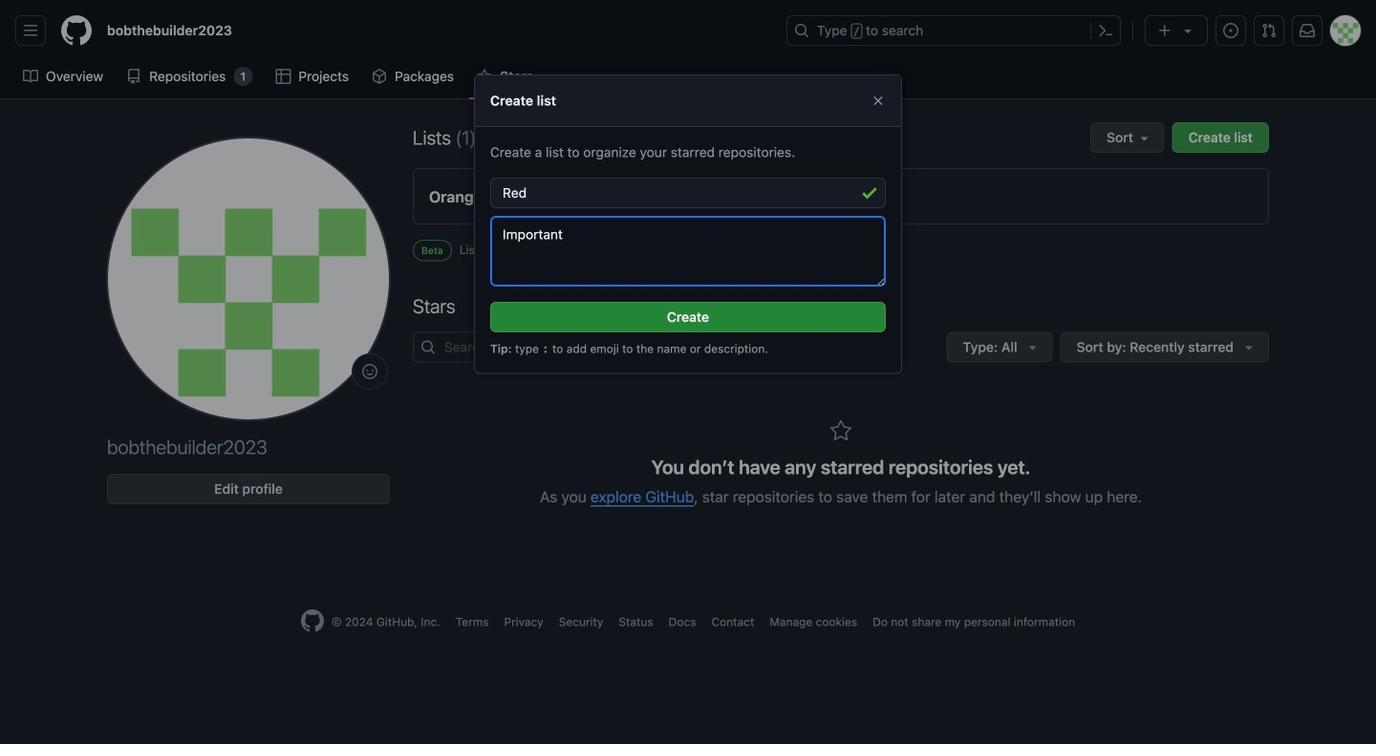 Task type: describe. For each thing, give the bounding box(es) containing it.
homepage image
[[301, 610, 324, 633]]

homepage image
[[61, 15, 92, 46]]

0 horizontal spatial star image
[[477, 69, 492, 84]]

notifications image
[[1300, 23, 1315, 38]]

repo image
[[126, 69, 142, 84]]

feature release label: beta element
[[413, 240, 452, 261]]

List description text field
[[490, 216, 886, 287]]

search image
[[421, 340, 436, 355]]

book image
[[23, 69, 38, 84]]

close dialog image
[[871, 93, 886, 108]]

command palette image
[[1098, 23, 1113, 38]]

create list dialog
[[474, 74, 902, 374]]

2 triangle down image from the left
[[1242, 340, 1257, 355]]



Task type: vqa. For each thing, say whether or not it's contained in the screenshot.
Git Pull Request image at the right top
yes



Task type: locate. For each thing, give the bounding box(es) containing it.
0 vertical spatial star image
[[477, 69, 492, 84]]

0 horizontal spatial triangle down image
[[1025, 340, 1041, 355]]

package image
[[372, 69, 387, 84]]

change your avatar image
[[107, 138, 390, 421]]

1 vertical spatial star image
[[830, 420, 853, 443]]

issue opened image
[[1223, 23, 1239, 38]]

triangle down image
[[1180, 23, 1196, 38]]

table image
[[276, 69, 291, 84]]

star image
[[477, 69, 492, 84], [830, 420, 853, 443]]

plus image
[[1157, 23, 1173, 38]]

List name text field
[[490, 178, 886, 208]]

1 horizontal spatial star image
[[830, 420, 853, 443]]

git pull request image
[[1262, 23, 1277, 38]]

Search stars search field
[[413, 332, 757, 363]]

smiley image
[[362, 364, 378, 379]]

1 triangle down image from the left
[[1025, 340, 1041, 355]]

triangle down image
[[1025, 340, 1041, 355], [1242, 340, 1257, 355]]

1 horizontal spatial triangle down image
[[1242, 340, 1257, 355]]



